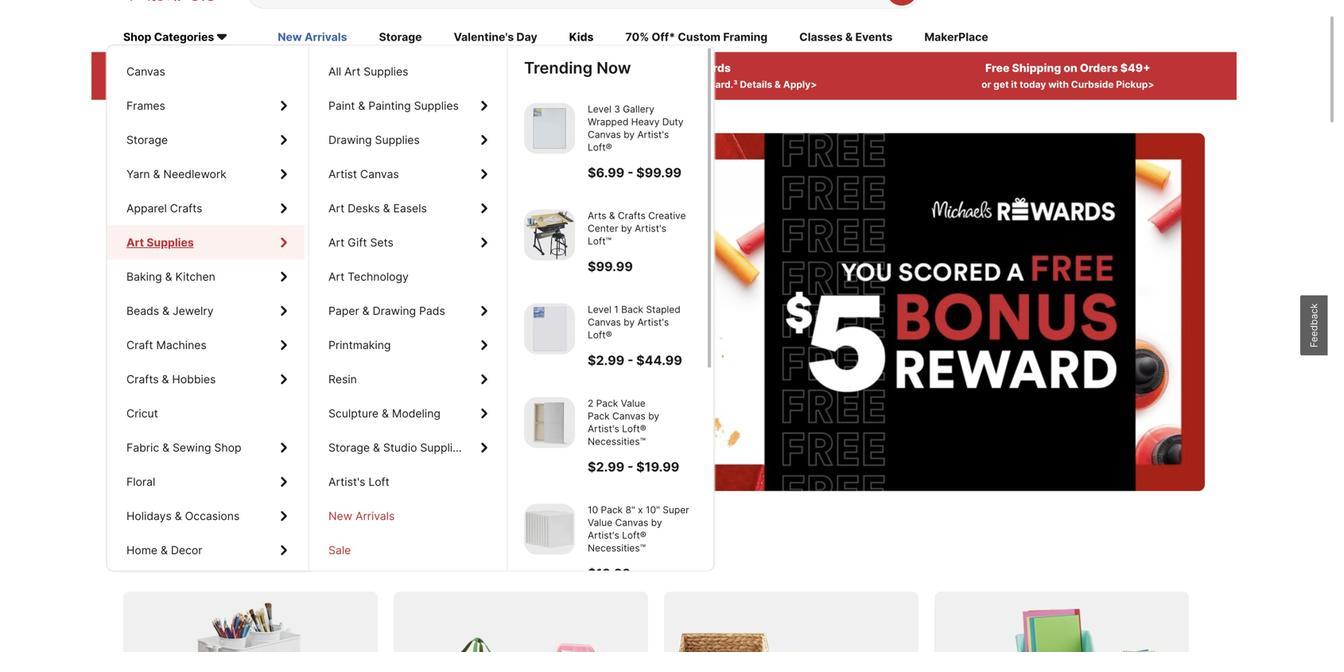 Task type: vqa. For each thing, say whether or not it's contained in the screenshot.


Task type: describe. For each thing, give the bounding box(es) containing it.
when
[[537, 79, 563, 90]]

shop for new arrivals
[[214, 441, 241, 455]]

sculpture
[[329, 407, 379, 420]]

canvas link for 70% off* custom framing
[[107, 55, 305, 89]]

fabric for shop categories
[[126, 441, 159, 455]]

crafts & hobbies link for classes & events
[[107, 362, 305, 397]]

holidays & occasions for storage
[[126, 509, 240, 523]]

baking & kitchen link for kids
[[107, 260, 305, 294]]

or
[[982, 79, 991, 90]]

sets
[[370, 236, 394, 249]]

fabric & sewing shop for kids
[[126, 441, 241, 455]]

art for storage art supplies link
[[126, 236, 143, 249]]

by inside the 10 pack 8" x 10" super value canvas by artist's loft® necessities™
[[651, 517, 662, 528]]

you for when
[[565, 79, 582, 90]]

hobbies for kids
[[172, 373, 216, 386]]

craft machines link for new arrivals
[[107, 328, 305, 362]]

apply>
[[336, 79, 369, 90]]

floral for shop categories
[[126, 475, 155, 489]]

framing
[[723, 30, 768, 44]]

colorful plastic storage bins image
[[935, 592, 1189, 652]]

0 horizontal spatial arrivals
[[305, 30, 347, 44]]

get
[[994, 79, 1009, 90]]

$2.99 - $44.99
[[588, 353, 682, 368]]

artist's left loft
[[329, 475, 365, 489]]

you for for
[[535, 240, 601, 289]]

crafts & hobbies link for 70% off* custom framing
[[107, 362, 305, 397]]

save
[[123, 547, 169, 570]]

floral for classes & events
[[126, 475, 155, 489]]

code
[[200, 79, 223, 90]]

cricut for new arrivals
[[126, 407, 158, 420]]

art gift sets
[[329, 236, 394, 249]]

orders
[[1080, 61, 1118, 75]]

today
[[1020, 79, 1046, 90]]

pickup>
[[1116, 79, 1155, 90]]

1 vertical spatial new arrivals link
[[309, 499, 505, 533]]

artist canvas link
[[309, 157, 505, 191]]

three water hyacinth baskets in white, brown and tan image
[[664, 592, 919, 652]]

supplies inside paint & painting supplies link
[[414, 99, 459, 113]]

first
[[201, 300, 237, 324]]

supplies inside storage & studio supplies link
[[420, 441, 465, 455]]

new arrivals for top new arrivals link
[[278, 30, 347, 44]]

supplies inside drawing supplies link
[[375, 133, 420, 147]]

0 vertical spatial $99.99
[[636, 165, 682, 181]]

yarn & needlework link for valentine's day
[[107, 157, 305, 191]]

hobbies for classes & events
[[172, 373, 216, 386]]

art for kids art supplies link
[[126, 236, 143, 249]]

kitchen for valentine's day
[[175, 270, 215, 284]]

art supplies link for valentine's day
[[107, 226, 305, 260]]

storage link for valentine's day
[[107, 123, 305, 157]]

wrapped
[[588, 116, 629, 128]]

0 horizontal spatial $19.99
[[588, 566, 631, 581]]

cricut for shop categories
[[126, 407, 158, 420]]

classes & events
[[800, 30, 893, 44]]

by inside the level 1 back stapled canvas by artist's loft®
[[624, 317, 635, 328]]

70% off* custom framing
[[625, 30, 768, 44]]

your
[[155, 300, 196, 324]]

craft machines link for storage
[[107, 328, 305, 362]]

baking & kitchen for classes & events
[[126, 270, 215, 284]]

a
[[155, 240, 183, 289]]

michaels™
[[627, 79, 675, 90]]

machines for kids
[[156, 338, 207, 352]]

drawing supplies
[[329, 133, 420, 147]]

save on creative storage for every space.
[[123, 547, 508, 570]]

- for $19.99
[[628, 459, 634, 475]]

a new year's gift for you
[[155, 240, 601, 289]]

floral link for 70% off* custom framing
[[107, 465, 305, 499]]

year
[[372, 300, 411, 324]]

10
[[588, 504, 598, 516]]

crafts & hobbies link for valentine's day
[[107, 362, 305, 397]]

shop categories link
[[123, 29, 246, 47]]

fabric & sewing shop for shop categories
[[126, 441, 241, 455]]

now
[[597, 58, 631, 78]]

decor for valentine's day
[[171, 544, 202, 557]]

creative
[[201, 547, 277, 570]]

fabric for kids
[[126, 441, 159, 455]]

yarn for new arrivals
[[126, 167, 150, 181]]

by inside level 3 gallery wrapped heavy duty canvas by artist's loft®
[[624, 129, 635, 140]]

necessities™ inside the 10 pack 8" x 10" super value canvas by artist's loft® necessities™
[[588, 542, 646, 554]]

categories
[[154, 30, 214, 44]]

holidays for classes & events
[[126, 509, 172, 523]]

resin link
[[309, 362, 505, 397]]

off
[[201, 61, 218, 75]]

creative
[[648, 210, 686, 222]]

- for $99.99
[[628, 165, 634, 181]]

desks
[[348, 202, 380, 215]]

daily23us.
[[226, 79, 281, 90]]

$44.99
[[636, 353, 682, 368]]

reward
[[242, 300, 311, 324]]

needlework for shop categories
[[163, 167, 226, 181]]

heavy
[[631, 116, 660, 128]]

holiday storage containers image
[[394, 592, 648, 652]]

sewing for classes & events
[[173, 441, 211, 455]]

gallery
[[623, 103, 655, 115]]

artist's inside the 10 pack 8" x 10" super value canvas by artist's loft® necessities™
[[588, 530, 619, 541]]

canvas link for shop categories
[[107, 55, 305, 89]]

$2.99 - $19.99
[[588, 459, 679, 475]]

needlework for 70% off* custom framing
[[163, 167, 226, 181]]

frames for valentine's day
[[126, 99, 165, 113]]

arts & crafts creative center by artist's loft™
[[588, 210, 686, 247]]

baking & kitchen for valentine's day
[[126, 270, 215, 284]]

baking for 70% off* custom framing
[[126, 270, 162, 284]]

1 vertical spatial new
[[193, 240, 275, 289]]

loft® inside 2 pack value pack canvas by artist's loft® necessities™
[[622, 423, 647, 435]]

apparel crafts link for classes & events
[[107, 191, 305, 226]]

occasions for kids
[[185, 509, 240, 523]]

home for storage
[[126, 544, 158, 557]]

decor for classes & events
[[171, 544, 202, 557]]

apparel for storage
[[126, 202, 167, 215]]

art desks & easels link
[[309, 191, 505, 226]]

printmaking
[[329, 338, 391, 352]]

necessities™ inside 2 pack value pack canvas by artist's loft® necessities™
[[588, 436, 646, 447]]

duty
[[662, 116, 684, 128]]

baking & kitchen for 70% off* custom framing
[[126, 270, 215, 284]]

yarn & needlework for classes & events
[[126, 167, 226, 181]]

sculpture & modeling
[[329, 407, 441, 420]]

year's
[[285, 240, 392, 289]]

canvas inside the level 1 back stapled canvas by artist's loft®
[[588, 317, 621, 328]]

yarn & needlework for 70% off* custom framing
[[126, 167, 226, 181]]

cricut for valentine's day
[[126, 407, 158, 420]]

floral link for valentine's day
[[107, 465, 305, 499]]

holidays & occasions for shop categories
[[126, 509, 240, 523]]

yarn & needlework for storage
[[126, 167, 226, 181]]

frames link for new arrivals
[[107, 89, 305, 123]]

yarn for shop categories
[[126, 167, 150, 181]]

x
[[638, 504, 643, 516]]

apparel crafts for valentine's day
[[126, 202, 202, 215]]

value inside 2 pack value pack canvas by artist's loft® necessities™
[[621, 398, 646, 409]]

events
[[856, 30, 893, 44]]

art supplies for classes & events
[[126, 236, 190, 249]]

your first reward of the year is here, and it's free.
[[155, 300, 605, 324]]

earn
[[623, 61, 648, 75]]

by inside arts & crafts creative center by artist's loft™
[[621, 223, 632, 234]]

1 horizontal spatial arrivals
[[356, 509, 395, 523]]

holidays & occasions link for classes & events
[[107, 499, 305, 533]]

craft machines link for kids
[[107, 328, 305, 362]]

storage for kids
[[126, 133, 168, 147]]

white rolling cart with art supplies image
[[123, 592, 378, 652]]

custom
[[678, 30, 721, 44]]

home & decor for classes & events
[[126, 544, 202, 557]]

art supplies link for 70% off* custom framing
[[107, 226, 305, 260]]

level for $6.99 - $99.99
[[588, 103, 612, 115]]

valentine's
[[454, 30, 514, 44]]

technology
[[348, 270, 409, 284]]

2 pack value pack canvas by artist's loft® necessities™
[[588, 398, 659, 447]]

sewing for kids
[[173, 441, 211, 455]]

printmaking link
[[309, 328, 505, 362]]

card.³
[[708, 79, 738, 90]]

craft for storage
[[126, 338, 153, 352]]

art for art desks & easels 'link'
[[329, 202, 345, 215]]

home & decor for 70% off* custom framing
[[126, 544, 202, 557]]

loft® inside level 3 gallery wrapped heavy duty canvas by artist's loft®
[[588, 142, 612, 153]]

sewing for storage
[[173, 441, 211, 455]]

gift
[[401, 240, 465, 289]]

cricut link for storage
[[107, 397, 305, 431]]

back
[[621, 304, 643, 315]]

with inside 20% off all regular price purchases with code daily23us. exclusions apply>
[[178, 79, 198, 90]]

1 vertical spatial $99.99
[[588, 259, 633, 274]]

apparel for new arrivals
[[126, 202, 167, 215]]

apparel crafts link for shop categories
[[107, 191, 305, 226]]

home & decor link for valentine's day
[[107, 533, 305, 568]]

the
[[338, 300, 367, 324]]

holidays for shop categories
[[126, 509, 172, 523]]

storage link for shop categories
[[107, 123, 305, 157]]

regular
[[238, 61, 281, 75]]

credit
[[677, 79, 706, 90]]

use
[[584, 79, 601, 90]]

art gift sets link
[[309, 226, 505, 260]]

canvas inside level 3 gallery wrapped heavy duty canvas by artist's loft®
[[588, 129, 621, 140]]

value inside the 10 pack 8" x 10" super value canvas by artist's loft® necessities™
[[588, 517, 613, 528]]

earn 9% in rewards when you use your michaels™ credit card.³ details & apply>
[[537, 61, 817, 90]]

fabric & sewing shop for classes & events
[[126, 441, 241, 455]]

20%
[[174, 61, 198, 75]]

1 horizontal spatial $19.99
[[636, 459, 679, 475]]

supplies inside all art supplies link
[[364, 65, 408, 78]]

beads & jewelry for storage
[[126, 304, 214, 318]]

paper & drawing pads
[[329, 304, 445, 318]]

beads for storage
[[126, 304, 159, 318]]

it's
[[524, 300, 549, 324]]

holidays & occasions link for storage
[[107, 499, 305, 533]]

yarn & needlework for shop categories
[[126, 167, 226, 181]]

exclusions
[[284, 79, 334, 90]]

kids
[[569, 30, 594, 44]]

beads for 70% off* custom framing
[[126, 304, 159, 318]]

gift
[[348, 236, 367, 249]]

art inside all art supplies link
[[344, 65, 361, 78]]

home & decor for kids
[[126, 544, 202, 557]]

beads & jewelry link for classes & events
[[107, 294, 305, 328]]

needlework for valentine's day
[[163, 167, 226, 181]]

hobbies for 70% off* custom framing
[[172, 373, 216, 386]]

3
[[614, 103, 620, 115]]

storage & studio supplies
[[329, 441, 465, 455]]

all art supplies
[[329, 65, 408, 78]]

paper
[[329, 304, 359, 318]]

1 horizontal spatial drawing
[[373, 304, 416, 318]]

craft machines link for 70% off* custom framing
[[107, 328, 305, 362]]

sewing for new arrivals
[[173, 441, 211, 455]]

off*
[[652, 30, 675, 44]]

0 horizontal spatial drawing
[[329, 133, 372, 147]]



Task type: locate. For each thing, give the bounding box(es) containing it.
yarn
[[126, 167, 150, 181], [126, 167, 150, 181], [126, 167, 150, 181], [126, 167, 150, 181], [126, 167, 150, 181], [126, 167, 150, 181], [126, 167, 150, 181], [126, 167, 150, 181]]

1 vertical spatial drawing
[[373, 304, 416, 318]]

artist's down the pack canvas
[[588, 423, 619, 435]]

fabric & sewing shop for storage
[[126, 441, 241, 455]]

2 vertical spatial -
[[628, 459, 634, 475]]

10 pack 8" x 10" super value canvas by artist's loft® necessities™
[[588, 504, 689, 554]]

arrivals up 'purchases'
[[305, 30, 347, 44]]

holidays & occasions link
[[107, 499, 305, 533], [107, 499, 305, 533], [107, 499, 305, 533], [107, 499, 305, 533], [107, 499, 305, 533], [107, 499, 305, 533], [107, 499, 305, 533], [107, 499, 305, 533]]

$6.99
[[588, 165, 625, 181]]

by down heavy
[[624, 129, 635, 140]]

fabric & sewing shop for valentine's day
[[126, 441, 241, 455]]

art inside art desks & easels 'link'
[[329, 202, 345, 215]]

valentine's day
[[454, 30, 537, 44]]

0 vertical spatial -
[[628, 165, 634, 181]]

loft® up $6.99 on the left top of page
[[588, 142, 612, 153]]

baking & kitchen for new arrivals
[[126, 270, 215, 284]]

new up first
[[193, 240, 275, 289]]

1 vertical spatial level
[[588, 304, 612, 315]]

1 horizontal spatial on
[[1064, 61, 1078, 75]]

art inside art gift sets link
[[329, 236, 345, 249]]

new arrivals link up every
[[309, 499, 505, 533]]

frames link for classes & events
[[107, 89, 305, 123]]

pack canvas
[[588, 410, 646, 422]]

occasions for shop categories
[[185, 509, 240, 523]]

yarn for storage
[[126, 167, 150, 181]]

floral link
[[107, 465, 305, 499], [107, 465, 305, 499], [107, 465, 305, 499], [107, 465, 305, 499], [107, 465, 305, 499], [107, 465, 305, 499], [107, 465, 305, 499], [107, 465, 305, 499]]

1 horizontal spatial value
[[621, 398, 646, 409]]

storage for shop categories
[[126, 133, 168, 147]]

8"
[[626, 504, 635, 516]]

arts
[[588, 210, 607, 222]]

frames for kids
[[126, 99, 165, 113]]

3 - from the top
[[628, 459, 634, 475]]

10" super
[[646, 504, 689, 516]]

2 with from the left
[[1049, 79, 1069, 90]]

machines for classes & events
[[156, 338, 207, 352]]

baking & kitchen
[[126, 270, 215, 284], [126, 270, 215, 284], [126, 270, 215, 284], [126, 270, 215, 284], [126, 270, 215, 284], [126, 270, 215, 284], [126, 270, 215, 284], [126, 270, 215, 284]]

for up and
[[474, 240, 526, 289]]

1 item undefined image from the top
[[524, 103, 575, 154]]

0 horizontal spatial for
[[358, 547, 384, 570]]

1 horizontal spatial with
[[1049, 79, 1069, 90]]

center
[[588, 223, 618, 234]]

item undefined image right and
[[524, 303, 575, 354]]

level inside the level 1 back stapled canvas by artist's loft®
[[588, 304, 612, 315]]

new arrivals
[[278, 30, 347, 44], [329, 509, 395, 523]]

0 vertical spatial new arrivals link
[[278, 29, 347, 47]]

level left 1
[[588, 304, 612, 315]]

0 horizontal spatial $99.99
[[588, 259, 633, 274]]

0 horizontal spatial all
[[221, 61, 236, 75]]

1 horizontal spatial new
[[278, 30, 302, 44]]

apparel crafts for kids
[[126, 202, 202, 215]]

apparel for kids
[[126, 202, 167, 215]]

fabric for storage
[[126, 441, 159, 455]]

sale
[[329, 544, 351, 557]]

baking
[[126, 270, 162, 284], [126, 270, 162, 284], [126, 270, 162, 284], [126, 270, 162, 284], [126, 270, 162, 284], [126, 270, 162, 284], [126, 270, 162, 284], [126, 270, 162, 284]]

level up wrapped
[[588, 103, 612, 115]]

$99.99 down the loft™
[[588, 259, 633, 274]]

craft
[[126, 338, 153, 352], [126, 338, 153, 352], [126, 338, 153, 352], [126, 338, 153, 352], [126, 338, 153, 352], [126, 338, 153, 352], [126, 338, 153, 352], [126, 338, 153, 352]]

you up "free."
[[535, 240, 601, 289]]

0 vertical spatial drawing
[[329, 133, 372, 147]]

baking for classes & events
[[126, 270, 162, 284]]

0 vertical spatial new
[[278, 30, 302, 44]]

0 vertical spatial pack
[[596, 398, 618, 409]]

storage link for new arrivals
[[107, 123, 305, 157]]

craft for kids
[[126, 338, 153, 352]]

floral link for kids
[[107, 465, 305, 499]]

holidays & occasions
[[126, 509, 240, 523], [126, 509, 240, 523], [126, 509, 240, 523], [126, 509, 240, 523], [126, 509, 240, 523], [126, 509, 240, 523], [126, 509, 240, 523], [126, 509, 240, 523]]

canvas link
[[107, 55, 305, 89], [107, 55, 305, 89], [107, 55, 305, 89], [107, 55, 305, 89], [107, 55, 305, 89], [107, 55, 305, 89], [107, 55, 305, 89], [107, 55, 305, 89]]

holidays & occasions for valentine's day
[[126, 509, 240, 523]]

hobbies for shop categories
[[172, 373, 216, 386]]

shop
[[123, 30, 151, 44], [214, 441, 241, 455], [214, 441, 241, 455], [214, 441, 241, 455], [214, 441, 241, 455], [214, 441, 241, 455], [214, 441, 241, 455], [214, 441, 241, 455], [214, 441, 241, 455]]

&
[[845, 30, 853, 44], [775, 79, 781, 90], [358, 99, 365, 113], [153, 167, 160, 181], [153, 167, 160, 181], [153, 167, 160, 181], [153, 167, 160, 181], [153, 167, 160, 181], [153, 167, 160, 181], [153, 167, 160, 181], [153, 167, 160, 181], [383, 202, 390, 215], [609, 210, 615, 222], [165, 270, 172, 284], [165, 270, 172, 284], [165, 270, 172, 284], [165, 270, 172, 284], [165, 270, 172, 284], [165, 270, 172, 284], [165, 270, 172, 284], [165, 270, 172, 284], [162, 304, 169, 318], [162, 304, 169, 318], [162, 304, 169, 318], [162, 304, 169, 318], [162, 304, 169, 318], [162, 304, 169, 318], [162, 304, 169, 318], [162, 304, 169, 318], [362, 304, 370, 318], [162, 373, 169, 386], [162, 373, 169, 386], [162, 373, 169, 386], [162, 373, 169, 386], [162, 373, 169, 386], [162, 373, 169, 386], [162, 373, 169, 386], [162, 373, 169, 386], [382, 407, 389, 420], [162, 441, 169, 455], [162, 441, 169, 455], [162, 441, 169, 455], [162, 441, 169, 455], [162, 441, 169, 455], [162, 441, 169, 455], [162, 441, 169, 455], [162, 441, 169, 455], [373, 441, 380, 455], [175, 509, 182, 523], [175, 509, 182, 523], [175, 509, 182, 523], [175, 509, 182, 523], [175, 509, 182, 523], [175, 509, 182, 523], [175, 509, 182, 523], [175, 509, 182, 523], [161, 544, 168, 557], [161, 544, 168, 557], [161, 544, 168, 557], [161, 544, 168, 557], [161, 544, 168, 557], [161, 544, 168, 557], [161, 544, 168, 557], [161, 544, 168, 557]]

home for new arrivals
[[126, 544, 158, 557]]

shop for 70% off* custom framing
[[214, 441, 241, 455]]

70%
[[625, 30, 649, 44]]

holidays for valentine's day
[[126, 509, 172, 523]]

- up "8""
[[628, 459, 634, 475]]

loft™
[[588, 235, 612, 247]]

new up price
[[278, 30, 302, 44]]

beads & jewelry
[[126, 304, 214, 318], [126, 304, 214, 318], [126, 304, 214, 318], [126, 304, 214, 318], [126, 304, 214, 318], [126, 304, 214, 318], [126, 304, 214, 318], [126, 304, 214, 318]]

resin
[[329, 373, 357, 386]]

1 horizontal spatial for
[[474, 240, 526, 289]]

$99.99 up creative
[[636, 165, 682, 181]]

canvas link for storage
[[107, 55, 305, 89]]

kids link
[[569, 29, 594, 47]]

pack left "8""
[[601, 504, 623, 516]]

craft machines link for valentine's day
[[107, 328, 305, 362]]

every
[[389, 547, 441, 570]]

shop categories
[[123, 30, 214, 44]]

art inside art technology link
[[329, 270, 345, 284]]

fabric & sewing shop link for classes & events
[[107, 431, 305, 465]]

storage for 70% off* custom framing
[[126, 133, 168, 147]]

loft® down the pack canvas
[[622, 423, 647, 435]]

value down 10
[[588, 517, 613, 528]]

1 vertical spatial $2.99
[[588, 459, 625, 475]]

& inside arts & crafts creative center by artist's loft™
[[609, 210, 615, 222]]

arrivals
[[305, 30, 347, 44], [356, 509, 395, 523]]

jewelry for storage
[[173, 304, 214, 318]]

beads for kids
[[126, 304, 159, 318]]

modeling
[[392, 407, 441, 420]]

1 vertical spatial for
[[358, 547, 384, 570]]

level inside level 3 gallery wrapped heavy duty canvas by artist's loft®
[[588, 103, 612, 115]]

home & decor for storage
[[126, 544, 202, 557]]

cricut link for 70% off* custom framing
[[107, 397, 305, 431]]

price
[[283, 61, 312, 75]]

with down 20%
[[178, 79, 198, 90]]

$19.99 down the 10 pack 8" x 10" super value canvas by artist's loft® necessities™
[[588, 566, 631, 581]]

makerplace link
[[925, 29, 989, 47]]

$19.99 up 10" super
[[636, 459, 679, 475]]

trending
[[524, 58, 593, 78]]

0 horizontal spatial on
[[173, 547, 197, 570]]

0 vertical spatial necessities™
[[588, 436, 646, 447]]

storage link
[[379, 29, 422, 47], [107, 123, 305, 157], [107, 123, 305, 157], [107, 123, 305, 157], [107, 123, 305, 157], [107, 123, 305, 157], [107, 123, 305, 157], [107, 123, 305, 157], [107, 123, 305, 157]]

by down back
[[624, 317, 635, 328]]

and
[[486, 300, 519, 324]]

pack up the pack canvas
[[596, 398, 618, 409]]

you inside earn 9% in rewards when you use your michaels™ credit card.³ details & apply>
[[565, 79, 582, 90]]

art supplies link for new arrivals
[[107, 226, 305, 260]]

studio
[[383, 441, 417, 455]]

day
[[517, 30, 537, 44]]

1 necessities™ from the top
[[588, 436, 646, 447]]

for right the sale
[[358, 547, 384, 570]]

curbside
[[1071, 79, 1114, 90]]

level 3 gallery wrapped heavy duty canvas by artist's loft®
[[588, 103, 684, 153]]

4 item undefined image from the top
[[524, 397, 575, 448]]

artist's down stapled
[[637, 317, 669, 328]]

paint
[[329, 99, 355, 113]]

artist's down creative
[[635, 223, 667, 234]]

0 vertical spatial you
[[565, 79, 582, 90]]

$2.99 up 10
[[588, 459, 625, 475]]

& inside 'link'
[[383, 202, 390, 215]]

0 vertical spatial for
[[474, 240, 526, 289]]

1 vertical spatial -
[[628, 353, 634, 368]]

artist's inside the level 1 back stapled canvas by artist's loft®
[[637, 317, 669, 328]]

new up the sale
[[329, 509, 352, 523]]

all inside 20% off all regular price purchases with code daily23us. exclusions apply>
[[221, 61, 236, 75]]

20% off all regular price purchases with code daily23us. exclusions apply>
[[174, 61, 372, 90]]

with right today
[[1049, 79, 1069, 90]]

new arrivals up price
[[278, 30, 347, 44]]

cricut for classes & events
[[126, 407, 158, 420]]

floral link for storage
[[107, 465, 305, 499]]

1 vertical spatial you
[[535, 240, 601, 289]]

0 vertical spatial on
[[1064, 61, 1078, 75]]

item undefined image left 2
[[524, 397, 575, 448]]

home & decor for new arrivals
[[126, 544, 202, 557]]

& inside "link"
[[845, 30, 853, 44]]

artist's inside arts & crafts creative center by artist's loft™
[[635, 223, 667, 234]]

0 vertical spatial new arrivals
[[278, 30, 347, 44]]

on inside the free shipping on orders $49+ or get it today with curbside pickup>
[[1064, 61, 1078, 75]]

holidays & occasions for kids
[[126, 509, 240, 523]]

5 item undefined image from the top
[[524, 504, 575, 555]]

loft® down "free."
[[588, 329, 612, 341]]

beads & jewelry for 70% off* custom framing
[[126, 304, 214, 318]]

storage
[[281, 547, 353, 570]]

loft® down "8""
[[622, 530, 647, 541]]

drawing
[[329, 133, 372, 147], [373, 304, 416, 318]]

apparel crafts for 70% off* custom framing
[[126, 202, 202, 215]]

home for classes & events
[[126, 544, 158, 557]]

item undefined image left 10
[[524, 504, 575, 555]]

beads for shop categories
[[126, 304, 159, 318]]

1
[[614, 304, 619, 315]]

home
[[126, 544, 158, 557], [126, 544, 158, 557], [126, 544, 158, 557], [126, 544, 158, 557], [126, 544, 158, 557], [126, 544, 158, 557], [126, 544, 158, 557], [126, 544, 158, 557]]

storage
[[379, 30, 422, 44], [126, 133, 168, 147], [126, 133, 168, 147], [126, 133, 168, 147], [126, 133, 168, 147], [126, 133, 168, 147], [126, 133, 168, 147], [126, 133, 168, 147], [126, 133, 168, 147], [329, 441, 370, 455]]

canvas link for valentine's day
[[107, 55, 305, 89]]

apparel crafts link for valentine's day
[[107, 191, 305, 226]]

frames
[[126, 99, 165, 113], [126, 99, 165, 113], [126, 99, 165, 113], [126, 99, 165, 113], [126, 99, 165, 113], [126, 99, 165, 113], [126, 99, 165, 113], [126, 99, 165, 113]]

item undefined image
[[524, 103, 575, 154], [524, 210, 575, 260], [524, 303, 575, 354], [524, 397, 575, 448], [524, 504, 575, 555]]

storage & studio supplies link
[[309, 431, 505, 465]]

artist's loft link
[[309, 465, 505, 499]]

1 vertical spatial value
[[588, 517, 613, 528]]

yarn & needlework
[[126, 167, 226, 181], [126, 167, 226, 181], [126, 167, 226, 181], [126, 167, 226, 181], [126, 167, 226, 181], [126, 167, 226, 181], [126, 167, 226, 181], [126, 167, 226, 181]]

artist's down heavy
[[637, 129, 669, 140]]

beads & jewelry for kids
[[126, 304, 214, 318]]

craft machines for storage
[[126, 338, 207, 352]]

1 horizontal spatial $99.99
[[636, 165, 682, 181]]

in
[[670, 61, 681, 75]]

apparel crafts
[[126, 202, 202, 215], [126, 202, 202, 215], [126, 202, 202, 215], [126, 202, 202, 215], [126, 202, 202, 215], [126, 202, 202, 215], [126, 202, 202, 215], [126, 202, 202, 215]]

yarn & needlework link for kids
[[107, 157, 305, 191]]

baking & kitchen link for new arrivals
[[107, 260, 305, 294]]

by right the pack canvas
[[648, 410, 659, 422]]

artist's
[[637, 129, 669, 140], [635, 223, 667, 234], [637, 317, 669, 328], [588, 423, 619, 435], [329, 475, 365, 489], [588, 530, 619, 541]]

crafts & hobbies link for new arrivals
[[107, 362, 305, 397]]

craft for 70% off* custom framing
[[126, 338, 153, 352]]

pack inside the 10 pack 8" x 10" super value canvas by artist's loft® necessities™
[[601, 504, 623, 516]]

by inside 2 pack value pack canvas by artist's loft® necessities™
[[648, 410, 659, 422]]

craft machines for new arrivals
[[126, 338, 207, 352]]

0 vertical spatial value
[[621, 398, 646, 409]]

new arrivals down artist's loft
[[329, 509, 395, 523]]

2 level from the top
[[588, 304, 612, 315]]

yarn & needlework link for classes & events
[[107, 157, 305, 191]]

shop for kids
[[214, 441, 241, 455]]

2 horizontal spatial new
[[329, 509, 352, 523]]

1 vertical spatial arrivals
[[356, 509, 395, 523]]

home & decor
[[126, 544, 202, 557], [126, 544, 202, 557], [126, 544, 202, 557], [126, 544, 202, 557], [126, 544, 202, 557], [126, 544, 202, 557], [126, 544, 202, 557], [126, 544, 202, 557]]

floral link for classes & events
[[107, 465, 305, 499]]

baking & kitchen for kids
[[126, 270, 215, 284]]

cricut link for classes & events
[[107, 397, 305, 431]]

1 vertical spatial $19.99
[[588, 566, 631, 581]]

crafts & hobbies link for storage
[[107, 362, 305, 397]]

home & decor link for storage
[[107, 533, 305, 568]]

you down trending now
[[565, 79, 582, 90]]

here,
[[435, 300, 481, 324]]

new for top new arrivals link
[[278, 30, 302, 44]]

apparel for shop categories
[[126, 202, 167, 215]]

stapled
[[646, 304, 681, 315]]

3 item undefined image from the top
[[524, 303, 575, 354]]

baking for new arrivals
[[126, 270, 162, 284]]

art supplies for new arrivals
[[126, 236, 190, 249]]

necessities™ down "8""
[[588, 542, 646, 554]]

home & decor link
[[107, 533, 305, 568], [107, 533, 305, 568], [107, 533, 305, 568], [107, 533, 305, 568], [107, 533, 305, 568], [107, 533, 305, 568], [107, 533, 305, 568], [107, 533, 305, 568]]

yarn & needlework link for 70% off* custom framing
[[107, 157, 305, 191]]

sale link
[[309, 533, 505, 568]]

0 vertical spatial $19.99
[[636, 459, 679, 475]]

of
[[315, 300, 333, 324]]

jewelry for classes & events
[[173, 304, 214, 318]]

kitchen for storage
[[175, 270, 215, 284]]

by down 10" super
[[651, 517, 662, 528]]

your
[[603, 79, 625, 90]]

item undefined image left the loft™
[[524, 210, 575, 260]]

2 necessities™ from the top
[[588, 542, 646, 554]]

artist's loft
[[329, 475, 390, 489]]

with inside the free shipping on orders $49+ or get it today with curbside pickup>
[[1049, 79, 1069, 90]]

$2.99 for $2.99 - $19.99
[[588, 459, 625, 475]]

you scored a free $5 bonus reward image
[[123, 133, 1205, 491]]

0 vertical spatial $2.99
[[588, 353, 625, 368]]

artist's inside 2 pack value pack canvas by artist's loft® necessities™
[[588, 423, 619, 435]]

$2.99 up 2
[[588, 353, 625, 368]]

arrivals down loft
[[356, 509, 395, 523]]

by
[[624, 129, 635, 140], [621, 223, 632, 234], [624, 317, 635, 328], [648, 410, 659, 422], [651, 517, 662, 528]]

shop for valentine's day
[[214, 441, 241, 455]]

artist's inside level 3 gallery wrapped heavy duty canvas by artist's loft®
[[637, 129, 669, 140]]

1 vertical spatial pack
[[601, 504, 623, 516]]

pack inside 2 pack value pack canvas by artist's loft® necessities™
[[596, 398, 618, 409]]

1 vertical spatial necessities™
[[588, 542, 646, 554]]

1 vertical spatial new arrivals
[[329, 509, 395, 523]]

0 vertical spatial level
[[588, 103, 612, 115]]

drawing supplies link
[[309, 123, 505, 157]]

craft machines for valentine's day
[[126, 338, 207, 352]]

pads
[[419, 304, 445, 318]]

item undefined image for $19.99
[[524, 504, 575, 555]]

valentine's day link
[[454, 29, 537, 47]]

frames for classes & events
[[126, 99, 165, 113]]

frames link for valentine's day
[[107, 89, 305, 123]]

canvas link for new arrivals
[[107, 55, 305, 89]]

loft® inside the level 1 back stapled canvas by artist's loft®
[[588, 329, 612, 341]]

apparel
[[126, 202, 167, 215], [126, 202, 167, 215], [126, 202, 167, 215], [126, 202, 167, 215], [126, 202, 167, 215], [126, 202, 167, 215], [126, 202, 167, 215], [126, 202, 167, 215]]

beads & jewelry link for 70% off* custom framing
[[107, 294, 305, 328]]

sewing for 70% off* custom framing
[[173, 441, 211, 455]]

0 horizontal spatial value
[[588, 517, 613, 528]]

loft®
[[588, 142, 612, 153], [588, 329, 612, 341], [622, 423, 647, 435], [622, 530, 647, 541]]

fabric
[[126, 441, 159, 455], [126, 441, 159, 455], [126, 441, 159, 455], [126, 441, 159, 455], [126, 441, 159, 455], [126, 441, 159, 455], [126, 441, 159, 455], [126, 441, 159, 455]]

holidays & occasions for 70% off* custom framing
[[126, 509, 240, 523]]

crafts & hobbies for valentine's day
[[126, 373, 216, 386]]

crafts & hobbies for shop categories
[[126, 373, 216, 386]]

crafts & hobbies link for kids
[[107, 362, 305, 397]]

on right "save"
[[173, 547, 197, 570]]

new
[[278, 30, 302, 44], [193, 240, 275, 289], [329, 509, 352, 523]]

1 vertical spatial on
[[173, 547, 197, 570]]

0 vertical spatial arrivals
[[305, 30, 347, 44]]

value up the pack canvas
[[621, 398, 646, 409]]

2 item undefined image from the top
[[524, 210, 575, 260]]

on up "curbside"
[[1064, 61, 1078, 75]]

& inside earn 9% in rewards when you use your michaels™ credit card.³ details & apply>
[[775, 79, 781, 90]]

art supplies for valentine's day
[[126, 236, 190, 249]]

beads & jewelry link for kids
[[107, 294, 305, 328]]

2 - from the top
[[628, 353, 634, 368]]

by right 'center'
[[621, 223, 632, 234]]

art technology link
[[309, 260, 505, 294]]

2
[[588, 398, 594, 409]]

1 - from the top
[[628, 165, 634, 181]]

beads & jewelry for shop categories
[[126, 304, 214, 318]]

baking & kitchen link for shop categories
[[107, 260, 305, 294]]

art supplies for storage
[[126, 236, 190, 249]]

2 vertical spatial new
[[329, 509, 352, 523]]

1 $2.99 from the top
[[588, 353, 625, 368]]

beads & jewelry link for valentine's day
[[107, 294, 305, 328]]

loft® inside the 10 pack 8" x 10" super value canvas by artist's loft® necessities™
[[622, 530, 647, 541]]

all up apply>
[[329, 65, 341, 78]]

- right $6.99 on the left top of page
[[628, 165, 634, 181]]

machines
[[156, 338, 207, 352], [156, 338, 207, 352], [156, 338, 207, 352], [156, 338, 207, 352], [156, 338, 207, 352], [156, 338, 207, 352], [156, 338, 207, 352], [156, 338, 207, 352]]

level for $2.99 - $44.99
[[588, 304, 612, 315]]

canvas inside the 10 pack 8" x 10" super value canvas by artist's loft® necessities™
[[615, 517, 648, 528]]

needlework for storage
[[163, 167, 226, 181]]

- left $44.99
[[628, 353, 634, 368]]

2 $2.99 from the top
[[588, 459, 625, 475]]

hobbies for valentine's day
[[172, 373, 216, 386]]

new arrivals link up price
[[278, 29, 347, 47]]

$19.99
[[636, 459, 679, 475], [588, 566, 631, 581]]

it
[[1011, 79, 1018, 90]]

necessities™ down the pack canvas
[[588, 436, 646, 447]]

frames for 70% off* custom framing
[[126, 99, 165, 113]]

apparel crafts link for new arrivals
[[107, 191, 305, 226]]

1 level from the top
[[588, 103, 612, 115]]

1 horizontal spatial all
[[329, 65, 341, 78]]

all right off at left top
[[221, 61, 236, 75]]

0 horizontal spatial new
[[193, 240, 275, 289]]

crafts & hobbies for kids
[[126, 373, 216, 386]]

yarn & needlework for valentine's day
[[126, 167, 226, 181]]

artist's down 10
[[588, 530, 619, 541]]

item undefined image down when
[[524, 103, 575, 154]]

crafts inside arts & crafts creative center by artist's loft™
[[618, 210, 646, 222]]

1 with from the left
[[178, 79, 198, 90]]

0 horizontal spatial with
[[178, 79, 198, 90]]

art desks & easels
[[329, 202, 427, 215]]

occasions for new arrivals
[[185, 509, 240, 523]]

paper & drawing pads link
[[309, 294, 505, 328]]



